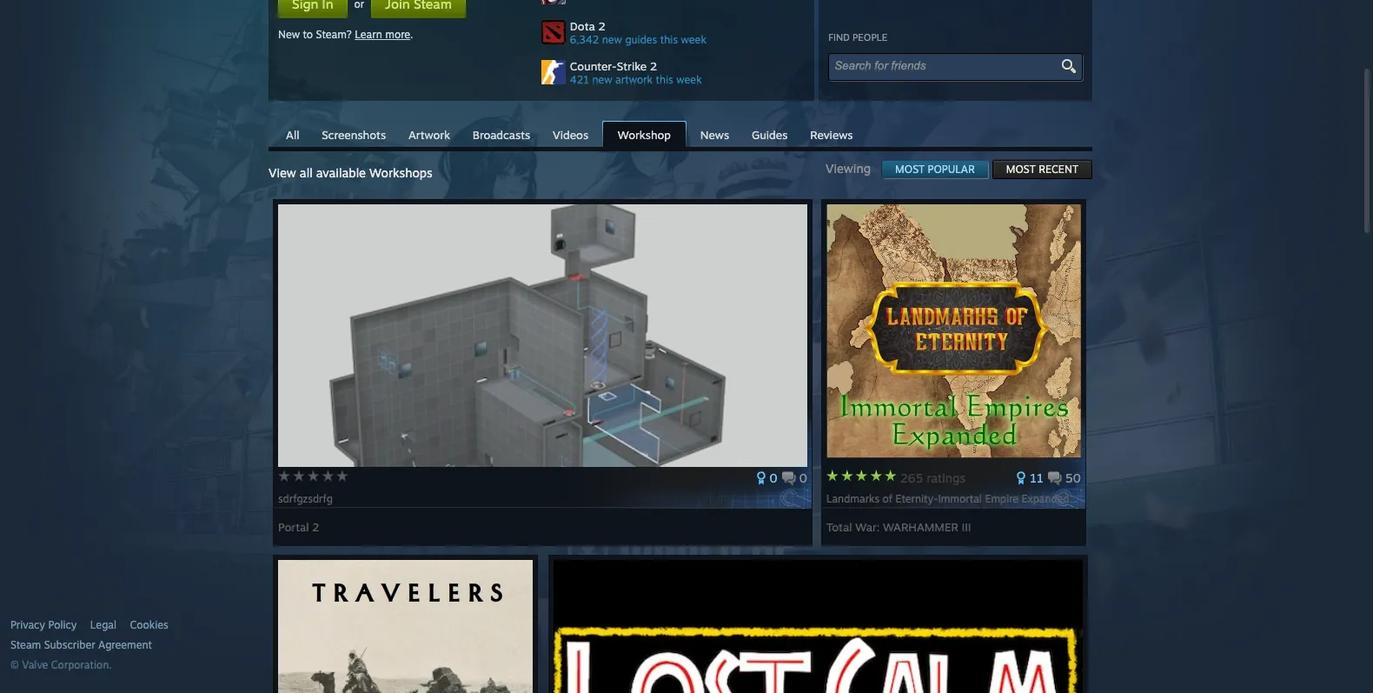 Task type: vqa. For each thing, say whether or not it's contained in the screenshot.
THE ALL 'link'
yes



Task type: locate. For each thing, give the bounding box(es) containing it.
.
[[411, 28, 413, 41]]

landmarks
[[827, 492, 880, 505]]

0 horizontal spatial 2
[[312, 520, 320, 534]]

dota
[[570, 19, 595, 33]]

new right 421
[[592, 73, 613, 86]]

agreement
[[98, 638, 152, 651]]

2 right portal
[[312, 520, 320, 534]]

1 vertical spatial week
[[677, 73, 702, 86]]

portal 2 link
[[278, 514, 320, 534]]

1 horizontal spatial most
[[1007, 163, 1036, 176]]

most left the recent
[[1007, 163, 1036, 176]]

strike
[[617, 59, 647, 73]]

popular
[[928, 163, 975, 176]]

1 most from the left
[[896, 163, 925, 176]]

6,342
[[570, 33, 599, 46]]

iii
[[962, 520, 972, 534]]

workshops
[[370, 165, 433, 180]]

2 inside counter-strike 2 421 new artwork this week
[[650, 59, 658, 73]]

1 vertical spatial 2
[[650, 59, 658, 73]]

0 horizontal spatial most
[[896, 163, 925, 176]]

2 inside dota 2 6,342 new guides this week
[[599, 19, 606, 33]]

steam
[[10, 638, 41, 651]]

2 vertical spatial 2
[[312, 520, 320, 534]]

2 for dota 2 6,342 new guides this week
[[599, 19, 606, 33]]

broadcasts
[[473, 128, 531, 142]]

most recent link
[[993, 160, 1093, 179]]

privacy
[[10, 618, 45, 631]]

find
[[829, 31, 850, 43]]

week down dota 2 link
[[677, 73, 702, 86]]

new
[[602, 33, 623, 46], [592, 73, 613, 86]]

new inside counter-strike 2 421 new artwork this week
[[592, 73, 613, 86]]

valve
[[22, 658, 48, 671]]

most
[[896, 163, 925, 176], [1007, 163, 1036, 176]]

empire
[[986, 492, 1019, 505]]

this right artwork
[[656, 73, 674, 86]]

week
[[681, 33, 707, 46], [677, 73, 702, 86]]

50
[[1066, 470, 1082, 485]]

landmarks of eternity-immortal empire expanded edition
[[827, 492, 1110, 505]]

1 0 from the left
[[770, 470, 778, 485]]

1 vertical spatial new
[[592, 73, 613, 86]]

most recent
[[1007, 163, 1079, 176]]

2 horizontal spatial 2
[[650, 59, 658, 73]]

reviews link
[[802, 122, 862, 146]]

guides
[[752, 128, 788, 142]]

0 horizontal spatial 0
[[770, 470, 778, 485]]

workshop link
[[602, 121, 687, 149]]

policy
[[48, 618, 77, 631]]

steam?
[[316, 28, 352, 41]]

None image field
[[1059, 58, 1079, 74]]

2 right dota
[[599, 19, 606, 33]]

2
[[599, 19, 606, 33], [650, 59, 658, 73], [312, 520, 320, 534]]

0
[[770, 470, 778, 485], [800, 470, 808, 485]]

view
[[269, 165, 296, 180]]

total war: warhammer iii link
[[827, 514, 972, 534]]

©
[[10, 658, 19, 671]]

None text field
[[835, 59, 1063, 72]]

expanded
[[1022, 492, 1070, 505]]

reviews
[[811, 128, 854, 142]]

2 most from the left
[[1007, 163, 1036, 176]]

cookies
[[130, 618, 168, 631]]

week up counter-strike 2 link
[[681, 33, 707, 46]]

counter-strike 2 421 new artwork this week
[[570, 59, 702, 86]]

0 vertical spatial 2
[[599, 19, 606, 33]]

counter-
[[570, 59, 617, 73]]

most left popular
[[896, 163, 925, 176]]

artwork
[[409, 128, 450, 142]]

265 ratings
[[901, 470, 966, 485]]

1 horizontal spatial 0
[[800, 470, 808, 485]]

0 vertical spatial week
[[681, 33, 707, 46]]

this right guides
[[661, 33, 678, 46]]

learn more link
[[355, 28, 411, 41]]

most popular
[[896, 163, 975, 176]]

1 vertical spatial this
[[656, 73, 674, 86]]

most popular link
[[882, 160, 989, 179]]

total
[[827, 520, 853, 534]]

0 vertical spatial this
[[661, 33, 678, 46]]

0 vertical spatial new
[[602, 33, 623, 46]]

11
[[1031, 470, 1044, 485]]

2 for portal 2
[[312, 520, 320, 534]]

viewing
[[826, 161, 882, 176]]

2 right strike
[[650, 59, 658, 73]]

265
[[901, 470, 924, 485]]

warhammer
[[884, 520, 959, 534]]

new right 6,342
[[602, 33, 623, 46]]

1 horizontal spatial 2
[[599, 19, 606, 33]]

most for most popular
[[896, 163, 925, 176]]

all
[[300, 165, 313, 180]]

guides link
[[743, 122, 797, 146]]

cookies steam subscriber agreement © valve corporation.
[[10, 618, 168, 671]]

view all available workshops link
[[269, 165, 433, 180]]

news link
[[692, 122, 738, 146]]

this
[[661, 33, 678, 46], [656, 73, 674, 86]]



Task type: describe. For each thing, give the bounding box(es) containing it.
artwork link
[[400, 122, 459, 146]]

find people
[[829, 31, 888, 43]]

new to steam? learn more .
[[278, 28, 413, 41]]

artwork
[[616, 73, 653, 86]]

counter-strike 2 link
[[570, 59, 805, 73]]

view all available workshops
[[269, 165, 433, 180]]

screenshots
[[322, 128, 386, 142]]

privacy policy
[[10, 618, 77, 631]]

steam subscriber agreement link
[[10, 638, 264, 652]]

dota 2 link
[[570, 19, 805, 33]]

most for most recent
[[1007, 163, 1036, 176]]

recent
[[1039, 163, 1079, 176]]

portal 2
[[278, 520, 320, 534]]

available
[[316, 165, 366, 180]]

new inside dota 2 6,342 new guides this week
[[602, 33, 623, 46]]

week inside counter-strike 2 421 new artwork this week
[[677, 73, 702, 86]]

news
[[701, 128, 730, 142]]

more
[[385, 28, 411, 41]]

421
[[570, 73, 590, 86]]

legal link
[[90, 618, 117, 632]]

2 0 from the left
[[800, 470, 808, 485]]

ratings
[[927, 470, 966, 485]]

people
[[853, 31, 888, 43]]

this inside dota 2 6,342 new guides this week
[[661, 33, 678, 46]]

war:
[[856, 520, 880, 534]]

sdrfgzsdrfg
[[278, 492, 336, 505]]

videos link
[[544, 122, 597, 146]]

this inside counter-strike 2 421 new artwork this week
[[656, 73, 674, 86]]

immortal
[[939, 492, 983, 505]]

all
[[286, 128, 300, 142]]

to
[[303, 28, 313, 41]]

legal
[[90, 618, 117, 631]]

corporation.
[[51, 658, 112, 671]]

all link
[[277, 122, 308, 146]]

new
[[278, 28, 300, 41]]

workshop
[[618, 128, 671, 142]]

subscriber
[[44, 638, 95, 651]]

broadcasts link
[[464, 122, 539, 146]]

portal
[[278, 520, 309, 534]]

screenshots link
[[313, 122, 395, 146]]

eternity-
[[896, 492, 939, 505]]

edition
[[1073, 492, 1107, 505]]

guides
[[626, 33, 658, 46]]

week inside dota 2 6,342 new guides this week
[[681, 33, 707, 46]]

cookies link
[[130, 618, 168, 632]]

privacy policy link
[[10, 618, 77, 632]]

videos
[[553, 128, 589, 142]]

of
[[883, 492, 893, 505]]

learn
[[355, 28, 382, 41]]

total war: warhammer iii
[[827, 520, 972, 534]]

dota 2 6,342 new guides this week
[[570, 19, 707, 46]]



